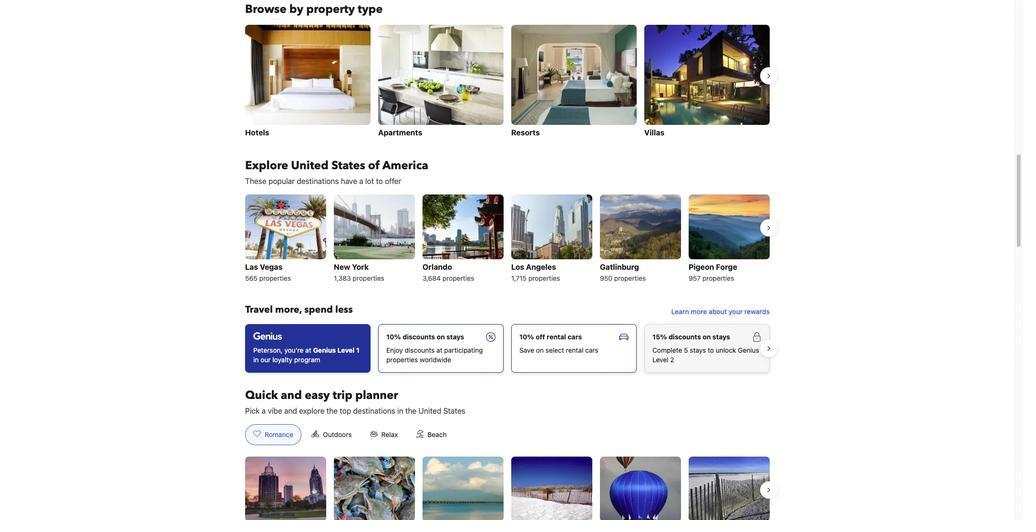 Task type: vqa. For each thing, say whether or not it's contained in the screenshot.
the topmost 'solo'
no



Task type: locate. For each thing, give the bounding box(es) containing it.
united inside explore united states of america these popular destinations have a lot to offer
[[291, 158, 329, 174]]

united inside the quick and easy trip planner pick a vibe and explore the top destinations in the united states
[[419, 407, 441, 415]]

at
[[305, 346, 311, 354], [437, 346, 442, 354]]

1 vertical spatial in
[[397, 407, 403, 415]]

program
[[294, 356, 320, 364]]

you're
[[284, 346, 304, 354]]

states
[[331, 158, 365, 174], [443, 407, 465, 415]]

at inside enjoy discounts at participating properties worldwide
[[437, 346, 442, 354]]

discounts
[[403, 333, 435, 341], [669, 333, 701, 341], [405, 346, 435, 354]]

a inside the quick and easy trip planner pick a vibe and explore the top destinations in the united states
[[262, 407, 266, 415]]

properties down york
[[353, 274, 384, 282]]

stays inside complete 5 stays to unlock genius level 2
[[690, 346, 706, 354]]

pick
[[245, 407, 260, 415]]

resorts link
[[511, 25, 637, 139]]

0 horizontal spatial level
[[338, 346, 355, 354]]

discounts down 10% discounts on stays
[[405, 346, 435, 354]]

las
[[245, 263, 258, 271]]

properties inside los angeles 1,715 properties
[[529, 274, 560, 282]]

properties down 'enjoy'
[[386, 356, 418, 364]]

2 at from the left
[[437, 346, 442, 354]]

2 genius from the left
[[738, 346, 759, 354]]

the left top
[[327, 407, 338, 415]]

1 genius from the left
[[313, 346, 336, 354]]

popular
[[268, 177, 295, 186]]

and right the vibe
[[284, 407, 297, 415]]

1 horizontal spatial genius
[[738, 346, 759, 354]]

genius right unlock
[[738, 346, 759, 354]]

on right "save"
[[536, 346, 544, 354]]

1 horizontal spatial destinations
[[353, 407, 395, 415]]

0 vertical spatial in
[[253, 356, 259, 364]]

0 horizontal spatial to
[[376, 177, 383, 186]]

1 vertical spatial destinations
[[353, 407, 395, 415]]

10% off rental cars
[[519, 333, 582, 341]]

1 at from the left
[[305, 346, 311, 354]]

easy
[[305, 388, 330, 403]]

participating
[[444, 346, 483, 354]]

10%
[[386, 333, 401, 341], [519, 333, 534, 341]]

discounts up 5
[[669, 333, 701, 341]]

cars up the save on select rental cars
[[568, 333, 582, 341]]

1 horizontal spatial at
[[437, 346, 442, 354]]

los angeles 1,715 properties
[[511, 263, 560, 282]]

1 region from the top
[[238, 21, 778, 143]]

0 horizontal spatial cars
[[568, 333, 582, 341]]

2 horizontal spatial stays
[[713, 333, 730, 341]]

1 horizontal spatial the
[[405, 407, 417, 415]]

1 horizontal spatial 10%
[[519, 333, 534, 341]]

level inside complete 5 stays to unlock genius level 2
[[653, 356, 669, 364]]

outdoors button
[[303, 424, 360, 445]]

genius inside complete 5 stays to unlock genius level 2
[[738, 346, 759, 354]]

to right lot
[[376, 177, 383, 186]]

properties inside las vegas 565 properties
[[259, 274, 291, 282]]

in
[[253, 356, 259, 364], [397, 407, 403, 415]]

0 horizontal spatial 10%
[[386, 333, 401, 341]]

0 horizontal spatial a
[[262, 407, 266, 415]]

and up the vibe
[[281, 388, 302, 403]]

properties inside new york 1,383 properties
[[353, 274, 384, 282]]

rental up select
[[547, 333, 566, 341]]

0 vertical spatial destinations
[[297, 177, 339, 186]]

apartments
[[378, 128, 422, 137]]

a left lot
[[359, 177, 363, 186]]

properties inside pigeon forge 957 properties
[[703, 274, 734, 282]]

cars right select
[[585, 346, 598, 354]]

select
[[546, 346, 564, 354]]

apartments link
[[378, 25, 504, 139]]

united up popular
[[291, 158, 329, 174]]

states up have
[[331, 158, 365, 174]]

stays
[[447, 333, 464, 341], [713, 333, 730, 341], [690, 346, 706, 354]]

your
[[729, 308, 743, 316]]

level left "1"
[[338, 346, 355, 354]]

2 horizontal spatial on
[[703, 333, 711, 341]]

1 vertical spatial states
[[443, 407, 465, 415]]

states up beach
[[443, 407, 465, 415]]

to inside complete 5 stays to unlock genius level 2
[[708, 346, 714, 354]]

1 vertical spatial united
[[419, 407, 441, 415]]

united
[[291, 158, 329, 174], [419, 407, 441, 415]]

las vegas 565 properties
[[245, 263, 291, 282]]

property
[[306, 1, 355, 17]]

tab list
[[238, 424, 462, 446]]

2 10% from the left
[[519, 333, 534, 341]]

0 vertical spatial cars
[[568, 333, 582, 341]]

3 region from the top
[[238, 320, 778, 377]]

0 vertical spatial a
[[359, 177, 363, 186]]

rewards
[[745, 308, 770, 316]]

on up complete 5 stays to unlock genius level 2
[[703, 333, 711, 341]]

travel more, spend less
[[245, 303, 353, 316]]

genius
[[313, 346, 336, 354], [738, 346, 759, 354]]

explore
[[245, 158, 288, 174]]

learn
[[671, 308, 689, 316]]

0 vertical spatial united
[[291, 158, 329, 174]]

at for participating
[[437, 346, 442, 354]]

0 horizontal spatial at
[[305, 346, 311, 354]]

on for at
[[437, 333, 445, 341]]

stays for 10% discounts on stays
[[447, 333, 464, 341]]

vibe
[[268, 407, 282, 415]]

villas
[[644, 128, 665, 137]]

1 vertical spatial to
[[708, 346, 714, 354]]

complete
[[653, 346, 682, 354]]

0 horizontal spatial in
[[253, 356, 259, 364]]

romance button
[[245, 424, 302, 445]]

10% up "save"
[[519, 333, 534, 341]]

1 vertical spatial and
[[284, 407, 297, 415]]

discounts up enjoy discounts at participating properties worldwide
[[403, 333, 435, 341]]

properties inside orlando 3,684 properties
[[443, 274, 474, 282]]

properties down "gatlinburg" at the right bottom of the page
[[614, 274, 646, 282]]

in left our
[[253, 356, 259, 364]]

orlando 3,684 properties
[[423, 263, 474, 282]]

1 horizontal spatial states
[[443, 407, 465, 415]]

10% up 'enjoy'
[[386, 333, 401, 341]]

travel
[[245, 303, 273, 316]]

spend
[[304, 303, 333, 316]]

genius up program
[[313, 346, 336, 354]]

0 horizontal spatial on
[[437, 333, 445, 341]]

properties down vegas
[[259, 274, 291, 282]]

properties
[[259, 274, 291, 282], [353, 274, 384, 282], [443, 274, 474, 282], [529, 274, 560, 282], [614, 274, 646, 282], [703, 274, 734, 282], [386, 356, 418, 364]]

on
[[437, 333, 445, 341], [703, 333, 711, 341], [536, 346, 544, 354]]

less
[[335, 303, 353, 316]]

a left the vibe
[[262, 407, 266, 415]]

at inside peterson, you're at genius level 1 in our loyalty program
[[305, 346, 311, 354]]

at up program
[[305, 346, 311, 354]]

to left unlock
[[708, 346, 714, 354]]

the
[[327, 407, 338, 415], [405, 407, 417, 415]]

cars
[[568, 333, 582, 341], [585, 346, 598, 354]]

type
[[358, 1, 383, 17]]

1 vertical spatial a
[[262, 407, 266, 415]]

1 10% from the left
[[386, 333, 401, 341]]

0 horizontal spatial the
[[327, 407, 338, 415]]

0 vertical spatial rental
[[547, 333, 566, 341]]

0 horizontal spatial states
[[331, 158, 365, 174]]

blue genius logo image
[[253, 332, 282, 340], [253, 332, 282, 340]]

0 vertical spatial level
[[338, 346, 355, 354]]

0 vertical spatial to
[[376, 177, 383, 186]]

1 horizontal spatial to
[[708, 346, 714, 354]]

0 horizontal spatial genius
[[313, 346, 336, 354]]

peterson,
[[253, 346, 283, 354]]

1 horizontal spatial level
[[653, 356, 669, 364]]

gatlinburg 950 properties
[[600, 263, 646, 282]]

rental right select
[[566, 346, 584, 354]]

properties down forge
[[703, 274, 734, 282]]

at up worldwide
[[437, 346, 442, 354]]

1 horizontal spatial stays
[[690, 346, 706, 354]]

destinations
[[297, 177, 339, 186], [353, 407, 395, 415]]

in up relax
[[397, 407, 403, 415]]

tab list containing romance
[[238, 424, 462, 446]]

save on select rental cars
[[519, 346, 598, 354]]

on up enjoy discounts at participating properties worldwide
[[437, 333, 445, 341]]

level
[[338, 346, 355, 354], [653, 356, 669, 364]]

rental
[[547, 333, 566, 341], [566, 346, 584, 354]]

0 horizontal spatial united
[[291, 158, 329, 174]]

4 region from the top
[[238, 453, 778, 520]]

1 horizontal spatial united
[[419, 407, 441, 415]]

properties down orlando
[[443, 274, 474, 282]]

0 vertical spatial states
[[331, 158, 365, 174]]

1 vertical spatial level
[[653, 356, 669, 364]]

stays up participating
[[447, 333, 464, 341]]

0 horizontal spatial destinations
[[297, 177, 339, 186]]

stays up unlock
[[713, 333, 730, 341]]

region
[[238, 21, 778, 143], [238, 191, 778, 288], [238, 320, 778, 377], [238, 453, 778, 520]]

destinations left have
[[297, 177, 339, 186]]

0 horizontal spatial stays
[[447, 333, 464, 341]]

2 region from the top
[[238, 191, 778, 288]]

the up beach button
[[405, 407, 417, 415]]

united up beach button
[[419, 407, 441, 415]]

destinations down planner
[[353, 407, 395, 415]]

region containing las vegas
[[238, 191, 778, 288]]

1 horizontal spatial in
[[397, 407, 403, 415]]

in inside the quick and easy trip planner pick a vibe and explore the top destinations in the united states
[[397, 407, 403, 415]]

1 horizontal spatial a
[[359, 177, 363, 186]]

level down complete
[[653, 356, 669, 364]]

stays right 5
[[690, 346, 706, 354]]

1 horizontal spatial cars
[[585, 346, 598, 354]]

properties down angeles
[[529, 274, 560, 282]]



Task type: describe. For each thing, give the bounding box(es) containing it.
relax
[[381, 431, 398, 439]]

at for genius
[[305, 346, 311, 354]]

discounts for discounts
[[403, 333, 435, 341]]

villas link
[[644, 25, 770, 139]]

orlando
[[423, 263, 452, 271]]

15%
[[653, 333, 667, 341]]

browse by property type
[[245, 1, 383, 17]]

forge
[[716, 263, 737, 271]]

10% discounts on stays
[[386, 333, 464, 341]]

off
[[536, 333, 545, 341]]

stays for 15% discounts on stays
[[713, 333, 730, 341]]

destinations inside the quick and easy trip planner pick a vibe and explore the top destinations in the united states
[[353, 407, 395, 415]]

worldwide
[[420, 356, 451, 364]]

2 the from the left
[[405, 407, 417, 415]]

genius inside peterson, you're at genius level 1 in our loyalty program
[[313, 346, 336, 354]]

have
[[341, 177, 357, 186]]

relax button
[[362, 424, 406, 445]]

950
[[600, 274, 612, 282]]

properties inside 'gatlinburg 950 properties'
[[614, 274, 646, 282]]

10% for 10% off rental cars
[[519, 333, 534, 341]]

save
[[519, 346, 534, 354]]

1 vertical spatial rental
[[566, 346, 584, 354]]

a inside explore united states of america these popular destinations have a lot to offer
[[359, 177, 363, 186]]

loyalty
[[272, 356, 292, 364]]

0 vertical spatial and
[[281, 388, 302, 403]]

complete 5 stays to unlock genius level 2
[[653, 346, 759, 364]]

enjoy discounts at participating properties worldwide
[[386, 346, 483, 364]]

states inside explore united states of america these popular destinations have a lot to offer
[[331, 158, 365, 174]]

learn more about your rewards
[[671, 308, 770, 316]]

15% discounts on stays
[[653, 333, 730, 341]]

pigeon forge 957 properties
[[689, 263, 737, 282]]

discounts for 5
[[669, 333, 701, 341]]

trip
[[333, 388, 352, 403]]

region containing 10% discounts on stays
[[238, 320, 778, 377]]

resorts
[[511, 128, 540, 137]]

957
[[689, 274, 701, 282]]

1 horizontal spatial on
[[536, 346, 544, 354]]

unlock
[[716, 346, 736, 354]]

enjoy
[[386, 346, 403, 354]]

more,
[[275, 303, 302, 316]]

region containing hotels
[[238, 21, 778, 143]]

outdoors
[[323, 431, 352, 439]]

hotels link
[[245, 25, 371, 139]]

hotels
[[245, 128, 269, 137]]

by
[[289, 1, 303, 17]]

explore
[[299, 407, 325, 415]]

offer
[[385, 177, 401, 186]]

york
[[352, 263, 369, 271]]

los
[[511, 263, 524, 271]]

about
[[709, 308, 727, 316]]

2
[[670, 356, 674, 364]]

quick
[[245, 388, 278, 403]]

top
[[340, 407, 351, 415]]

these
[[245, 177, 266, 186]]

pigeon
[[689, 263, 714, 271]]

to inside explore united states of america these popular destinations have a lot to offer
[[376, 177, 383, 186]]

our
[[260, 356, 271, 364]]

new
[[334, 263, 350, 271]]

more
[[691, 308, 707, 316]]

new york 1,383 properties
[[334, 263, 384, 282]]

explore united states of america these popular destinations have a lot to offer
[[245, 158, 428, 186]]

romance
[[265, 431, 293, 439]]

lot
[[365, 177, 374, 186]]

1,715
[[511, 274, 527, 282]]

browse
[[245, 1, 287, 17]]

america
[[382, 158, 428, 174]]

10% for 10% discounts on stays
[[386, 333, 401, 341]]

gatlinburg
[[600, 263, 639, 271]]

planner
[[355, 388, 398, 403]]

peterson, you're at genius level 1 in our loyalty program
[[253, 346, 360, 364]]

angeles
[[526, 263, 556, 271]]

3,684
[[423, 274, 441, 282]]

discounts inside enjoy discounts at participating properties worldwide
[[405, 346, 435, 354]]

1,383
[[334, 274, 351, 282]]

of
[[368, 158, 380, 174]]

states inside the quick and easy trip planner pick a vibe and explore the top destinations in the united states
[[443, 407, 465, 415]]

beach
[[428, 431, 447, 439]]

quick and easy trip planner pick a vibe and explore the top destinations in the united states
[[245, 388, 465, 415]]

565
[[245, 274, 257, 282]]

1
[[356, 346, 360, 354]]

properties inside enjoy discounts at participating properties worldwide
[[386, 356, 418, 364]]

level inside peterson, you're at genius level 1 in our loyalty program
[[338, 346, 355, 354]]

vegas
[[260, 263, 283, 271]]

1 the from the left
[[327, 407, 338, 415]]

in inside peterson, you're at genius level 1 in our loyalty program
[[253, 356, 259, 364]]

5
[[684, 346, 688, 354]]

on for stays
[[703, 333, 711, 341]]

destinations inside explore united states of america these popular destinations have a lot to offer
[[297, 177, 339, 186]]

1 vertical spatial cars
[[585, 346, 598, 354]]

beach button
[[408, 424, 455, 445]]

learn more about your rewards link
[[668, 303, 774, 320]]



